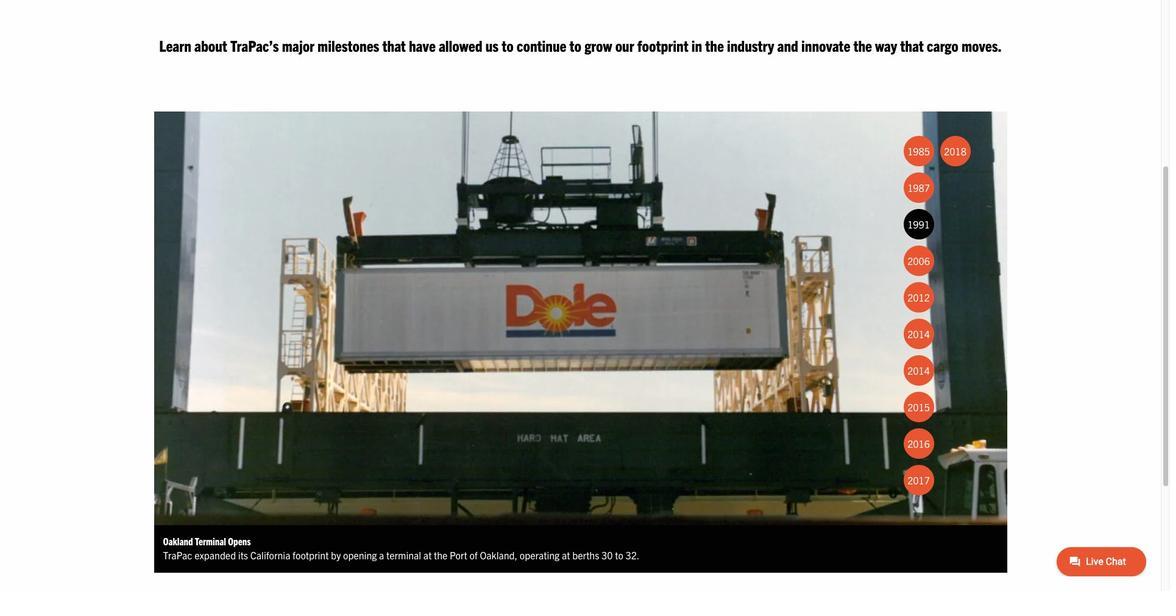 Task type: vqa. For each thing, say whether or not it's contained in the screenshot.
the 'Learn about TraPac's major milestones that have allowed us to continue to grow our footprint in the industry and innovate the way that cargo moves.'
yes



Task type: locate. For each thing, give the bounding box(es) containing it.
1991
[[908, 218, 931, 230]]

2 horizontal spatial the
[[854, 35, 873, 55]]

1985
[[908, 145, 931, 157]]

that right way
[[901, 35, 924, 55]]

grow
[[585, 35, 613, 55]]

berths
[[573, 550, 600, 562]]

to right "us"
[[502, 35, 514, 55]]

32.
[[626, 550, 640, 562]]

0 horizontal spatial footprint
[[293, 550, 329, 562]]

at left berths
[[562, 550, 570, 562]]

that
[[383, 35, 406, 55], [901, 35, 924, 55]]

2014 up 2015 at the bottom of the page
[[908, 365, 931, 377]]

footprint inside "oakland terminal opens trapac expanded its california footprint by opening a terminal at the port of oakland, operating at berths 30 to 32."
[[293, 550, 329, 562]]

1 2014 from the top
[[908, 328, 931, 340]]

0 vertical spatial footprint
[[638, 35, 689, 55]]

to left grow
[[570, 35, 582, 55]]

0 horizontal spatial that
[[383, 35, 406, 55]]

learn about trapac's major milestones that have allowed us to continue to grow our footprint in the industry and innovate the way that cargo moves. main content
[[142, 35, 1171, 592]]

terminal
[[387, 550, 422, 562]]

of
[[470, 550, 478, 562]]

the
[[706, 35, 724, 55], [854, 35, 873, 55], [434, 550, 448, 562]]

the right in
[[706, 35, 724, 55]]

and
[[778, 35, 799, 55]]

us
[[486, 35, 499, 55]]

that left the have on the left top of the page
[[383, 35, 406, 55]]

1 that from the left
[[383, 35, 406, 55]]

at right "terminal"
[[424, 550, 432, 562]]

to inside "oakland terminal opens trapac expanded its california footprint by opening a terminal at the port of oakland, operating at berths 30 to 32."
[[615, 550, 624, 562]]

our
[[616, 35, 635, 55]]

at
[[424, 550, 432, 562], [562, 550, 570, 562]]

0 horizontal spatial the
[[434, 550, 448, 562]]

0 vertical spatial 2014
[[908, 328, 931, 340]]

2 at from the left
[[562, 550, 570, 562]]

have
[[409, 35, 436, 55]]

0 horizontal spatial at
[[424, 550, 432, 562]]

footprint
[[638, 35, 689, 55], [293, 550, 329, 562]]

continue
[[517, 35, 567, 55]]

2014
[[908, 328, 931, 340], [908, 365, 931, 377]]

1 vertical spatial footprint
[[293, 550, 329, 562]]

by
[[331, 550, 341, 562]]

port
[[450, 550, 468, 562]]

footprint left in
[[638, 35, 689, 55]]

1 horizontal spatial footprint
[[638, 35, 689, 55]]

the left way
[[854, 35, 873, 55]]

1 horizontal spatial the
[[706, 35, 724, 55]]

1 horizontal spatial at
[[562, 550, 570, 562]]

1987
[[908, 182, 931, 194]]

1 at from the left
[[424, 550, 432, 562]]

1 horizontal spatial to
[[570, 35, 582, 55]]

2014 down 2012
[[908, 328, 931, 340]]

1 vertical spatial 2014
[[908, 365, 931, 377]]

its
[[238, 550, 248, 562]]

2 horizontal spatial to
[[615, 550, 624, 562]]

footprint left by
[[293, 550, 329, 562]]

expanded
[[195, 550, 236, 562]]

trapac
[[163, 550, 192, 562]]

to
[[502, 35, 514, 55], [570, 35, 582, 55], [615, 550, 624, 562]]

oakland terminal opens trapac expanded its california footprint by opening a terminal at the port of oakland, operating at berths 30 to 32.
[[163, 535, 640, 562]]

30
[[602, 550, 613, 562]]

1 horizontal spatial that
[[901, 35, 924, 55]]

2017
[[908, 474, 931, 487]]

to right 30
[[615, 550, 624, 562]]

the left port
[[434, 550, 448, 562]]

way
[[876, 35, 898, 55]]



Task type: describe. For each thing, give the bounding box(es) containing it.
opening
[[343, 550, 377, 562]]

industry
[[727, 35, 775, 55]]

terminal
[[195, 535, 226, 547]]

in
[[692, 35, 703, 55]]

2015
[[908, 401, 931, 413]]

learn
[[159, 35, 191, 55]]

allowed
[[439, 35, 483, 55]]

milestones
[[318, 35, 380, 55]]

opens
[[228, 535, 251, 547]]

major
[[282, 35, 315, 55]]

2018
[[945, 145, 967, 157]]

2006
[[908, 255, 931, 267]]

oakland
[[163, 535, 193, 547]]

cargo
[[927, 35, 959, 55]]

0 horizontal spatial to
[[502, 35, 514, 55]]

about
[[194, 35, 227, 55]]

trapac's
[[230, 35, 279, 55]]

moves.
[[962, 35, 1002, 55]]

2012
[[908, 291, 931, 304]]

2 that from the left
[[901, 35, 924, 55]]

learn about trapac's major milestones that have allowed us to continue to grow our footprint in the industry and innovate the way that cargo moves.
[[159, 35, 1002, 55]]

innovate
[[802, 35, 851, 55]]

2 2014 from the top
[[908, 365, 931, 377]]

california
[[250, 550, 291, 562]]

2016
[[908, 438, 931, 450]]

oakland,
[[480, 550, 518, 562]]

a
[[379, 550, 384, 562]]

the inside "oakland terminal opens trapac expanded its california footprint by opening a terminal at the port of oakland, operating at berths 30 to 32."
[[434, 550, 448, 562]]

operating
[[520, 550, 560, 562]]



